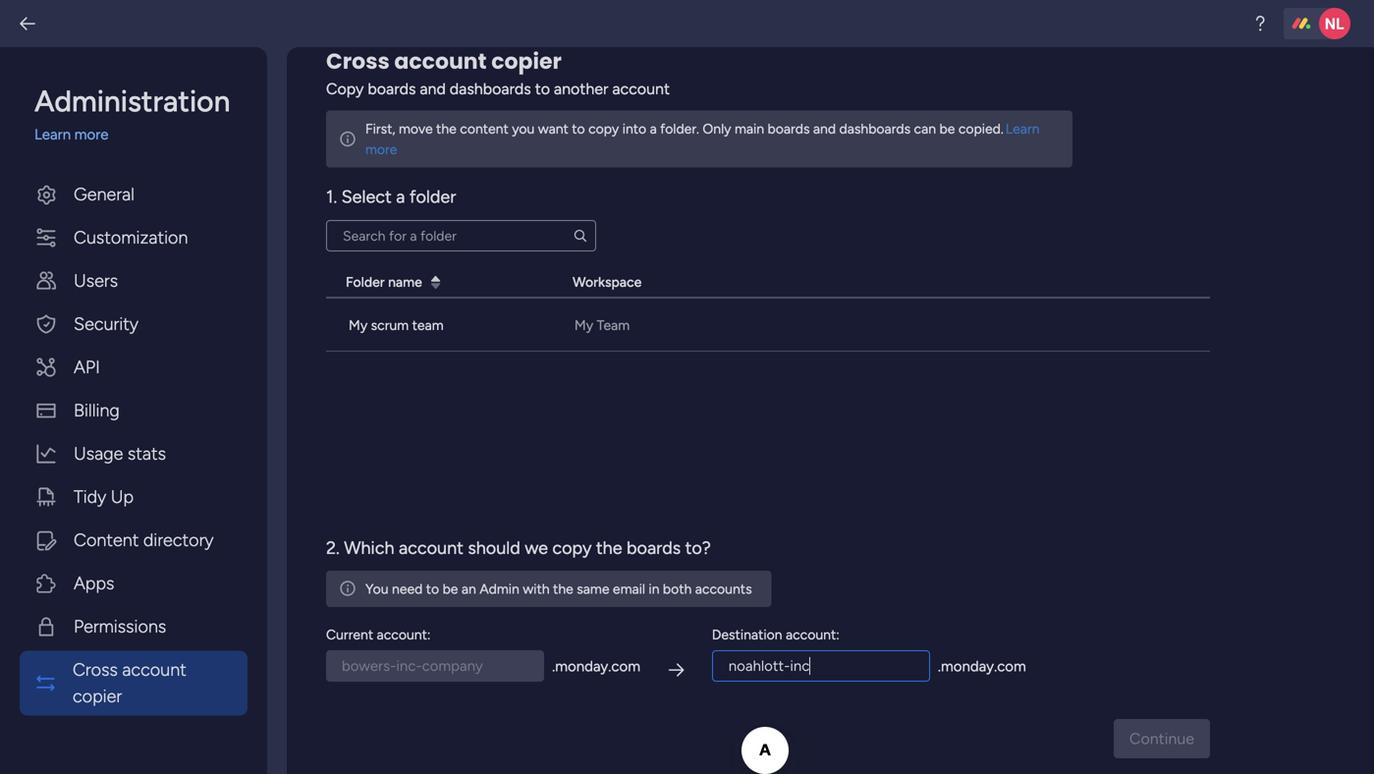 Task type: locate. For each thing, give the bounding box(es) containing it.
boards up first, at left top
[[368, 80, 416, 98]]

0 horizontal spatial dashboards
[[450, 80, 531, 98]]

billing
[[74, 400, 120, 421]]

0 vertical spatial the
[[436, 120, 457, 137]]

dashboards up content
[[450, 80, 531, 98]]

account: up destination account: text field
[[786, 627, 840, 643]]

0 vertical spatial a
[[650, 120, 657, 137]]

cross up copy
[[326, 46, 390, 76]]

to?
[[685, 537, 711, 558]]

0 horizontal spatial cross account copier
[[73, 659, 187, 707]]

0 vertical spatial cross account copier
[[326, 46, 562, 76]]

be right can
[[940, 120, 956, 137]]

copy left into
[[589, 120, 619, 137]]

1 horizontal spatial my
[[575, 317, 594, 333]]

1 my from the left
[[349, 317, 368, 333]]

dashboards
[[450, 80, 531, 98], [840, 120, 911, 137]]

cross account copier down "permissions" button
[[73, 659, 187, 707]]

0 horizontal spatial cross
[[73, 659, 118, 680]]

the up same
[[596, 537, 623, 558]]

None search field
[[326, 220, 596, 251]]

the right with
[[553, 581, 574, 598]]

more
[[74, 126, 109, 143], [366, 141, 397, 158]]

more down administration
[[74, 126, 109, 143]]

learn down administration
[[34, 126, 71, 143]]

both
[[663, 581, 692, 598]]

0 horizontal spatial . monday.com
[[552, 658, 641, 676]]

2 vertical spatial the
[[553, 581, 574, 598]]

1 horizontal spatial cross
[[326, 46, 390, 76]]

1 horizontal spatial and
[[814, 120, 836, 137]]

and right main
[[814, 120, 836, 137]]

content
[[460, 120, 509, 137]]

and up move in the top left of the page
[[420, 80, 446, 98]]

be
[[940, 120, 956, 137], [443, 581, 458, 598]]

to left the another
[[535, 80, 550, 98]]

0 horizontal spatial my
[[349, 317, 368, 333]]

destination
[[712, 627, 783, 643]]

0 vertical spatial copy
[[589, 120, 619, 137]]

0 horizontal spatial monday.com
[[555, 658, 641, 676]]

1 vertical spatial boards
[[768, 120, 810, 137]]

usage stats button
[[20, 435, 248, 473]]

account:
[[377, 627, 431, 643], [786, 627, 840, 643]]

1 horizontal spatial .
[[938, 658, 941, 676]]

dashboards left can
[[840, 120, 911, 137]]

general
[[74, 184, 135, 205]]

2 horizontal spatial the
[[596, 537, 623, 558]]

account down "permissions" button
[[122, 659, 187, 680]]

grid
[[326, 267, 1211, 511]]

2 horizontal spatial boards
[[768, 120, 810, 137]]

1 vertical spatial copier
[[73, 686, 122, 707]]

content directory
[[74, 530, 214, 551]]

cross
[[326, 46, 390, 76], [73, 659, 118, 680]]

0 horizontal spatial boards
[[368, 80, 416, 98]]

0 horizontal spatial account:
[[377, 627, 431, 643]]

team
[[412, 317, 444, 333]]

my for my scrum team
[[349, 317, 368, 333]]

account: for destination account:
[[786, 627, 840, 643]]

main
[[735, 120, 765, 137]]

you
[[366, 581, 389, 598]]

. for destination account:
[[938, 658, 941, 676]]

0 horizontal spatial learn
[[34, 126, 71, 143]]

1 . from the left
[[552, 658, 555, 676]]

1 horizontal spatial the
[[553, 581, 574, 598]]

my team
[[575, 317, 630, 333]]

first,
[[366, 120, 396, 137]]

general button
[[20, 175, 248, 214]]

1 horizontal spatial account:
[[786, 627, 840, 643]]

learn more
[[366, 120, 1040, 158]]

1 vertical spatial cross account copier
[[73, 659, 187, 707]]

another
[[554, 80, 609, 98]]

to
[[535, 80, 550, 98], [572, 120, 585, 137], [426, 581, 439, 598]]

1 vertical spatial dashboards
[[840, 120, 911, 137]]

permissions button
[[20, 608, 248, 646]]

. monday.com
[[552, 658, 641, 676], [938, 658, 1027, 676]]

the right move in the top left of the page
[[436, 120, 457, 137]]

2 monday.com from the left
[[941, 658, 1027, 676]]

1 horizontal spatial a
[[650, 120, 657, 137]]

boards
[[368, 80, 416, 98], [768, 120, 810, 137], [627, 537, 681, 558]]

0 horizontal spatial more
[[74, 126, 109, 143]]

cross account copier up the copy boards and dashboards to another account
[[326, 46, 562, 76]]

1 horizontal spatial monday.com
[[941, 658, 1027, 676]]

cross account copier
[[326, 46, 562, 76], [73, 659, 187, 707]]

move
[[399, 120, 433, 137]]

only
[[703, 120, 732, 137]]

2 . monday.com from the left
[[938, 658, 1027, 676]]

0 horizontal spatial be
[[443, 581, 458, 598]]

to right need
[[426, 581, 439, 598]]

. for current account:
[[552, 658, 555, 676]]

learn
[[1006, 120, 1040, 137], [34, 126, 71, 143]]

1 horizontal spatial to
[[535, 80, 550, 98]]

security button
[[20, 305, 248, 343]]

1. select a folder
[[326, 186, 456, 207]]

copier
[[492, 46, 562, 76], [73, 686, 122, 707]]

1 monday.com from the left
[[555, 658, 641, 676]]

to right want in the left top of the page
[[572, 120, 585, 137]]

0 vertical spatial boards
[[368, 80, 416, 98]]

current
[[326, 627, 374, 643]]

up
[[111, 486, 134, 508]]

account
[[394, 46, 487, 76], [613, 80, 670, 98], [399, 537, 464, 558], [122, 659, 187, 680]]

.
[[552, 658, 555, 676], [938, 658, 941, 676]]

1 horizontal spatial . monday.com
[[938, 658, 1027, 676]]

apps button
[[20, 565, 248, 603]]

a right into
[[650, 120, 657, 137]]

0 horizontal spatial learn more link
[[34, 124, 248, 146]]

account: down need
[[377, 627, 431, 643]]

2 vertical spatial boards
[[627, 537, 681, 558]]

a left folder
[[396, 186, 405, 207]]

tidy
[[74, 486, 106, 508]]

monday.com
[[555, 658, 641, 676], [941, 658, 1027, 676]]

2 horizontal spatial to
[[572, 120, 585, 137]]

learn more link
[[366, 120, 1040, 158], [34, 124, 248, 146]]

a
[[650, 120, 657, 137], [396, 186, 405, 207]]

2 my from the left
[[575, 317, 594, 333]]

permissions
[[74, 616, 166, 637]]

more down first, at left top
[[366, 141, 397, 158]]

copy right we
[[553, 537, 592, 558]]

0 horizontal spatial copier
[[73, 686, 122, 707]]

1 . monday.com from the left
[[552, 658, 641, 676]]

copy
[[589, 120, 619, 137], [553, 537, 592, 558]]

1 vertical spatial to
[[572, 120, 585, 137]]

we
[[525, 537, 548, 558]]

2. which account should we copy the boards to?
[[326, 537, 711, 558]]

more inside "administration learn more"
[[74, 126, 109, 143]]

1 horizontal spatial more
[[366, 141, 397, 158]]

learn right copied.
[[1006, 120, 1040, 137]]

row
[[326, 267, 1211, 299]]

content directory button
[[20, 521, 248, 560]]

accounts
[[695, 581, 752, 598]]

customization button
[[20, 219, 248, 257]]

1 horizontal spatial copier
[[492, 46, 562, 76]]

0 vertical spatial be
[[940, 120, 956, 137]]

1 vertical spatial cross
[[73, 659, 118, 680]]

boards up the in
[[627, 537, 681, 558]]

0 horizontal spatial the
[[436, 120, 457, 137]]

2 vertical spatial to
[[426, 581, 439, 598]]

. monday.com for current account:
[[552, 658, 641, 676]]

1 horizontal spatial learn
[[1006, 120, 1040, 137]]

be left an
[[443, 581, 458, 598]]

my
[[349, 317, 368, 333], [575, 317, 594, 333]]

1 vertical spatial a
[[396, 186, 405, 207]]

the
[[436, 120, 457, 137], [596, 537, 623, 558], [553, 581, 574, 598]]

0 horizontal spatial .
[[552, 658, 555, 676]]

my left scrum
[[349, 317, 368, 333]]

Search for a folder search field
[[326, 220, 596, 251]]

copier up the copy boards and dashboards to another account
[[492, 46, 562, 76]]

my left team
[[575, 317, 594, 333]]

monday.com for destination account:
[[941, 658, 1027, 676]]

2 account: from the left
[[786, 627, 840, 643]]

can
[[914, 120, 937, 137]]

copier inside "button"
[[73, 686, 122, 707]]

cross down permissions
[[73, 659, 118, 680]]

an
[[462, 581, 476, 598]]

boards right main
[[768, 120, 810, 137]]

my for my team
[[575, 317, 594, 333]]

1 account: from the left
[[377, 627, 431, 643]]

2 . from the left
[[938, 658, 941, 676]]

and
[[420, 80, 446, 98], [814, 120, 836, 137]]

row containing folder name
[[326, 267, 1211, 299]]

copier down permissions
[[73, 686, 122, 707]]

Destination account: text field
[[712, 651, 930, 682]]

0 horizontal spatial and
[[420, 80, 446, 98]]

0 horizontal spatial a
[[396, 186, 405, 207]]



Task type: vqa. For each thing, say whether or not it's contained in the screenshot.
the leftmost app
no



Task type: describe. For each thing, give the bounding box(es) containing it.
grid containing folder name
[[326, 267, 1211, 511]]

learn inside learn more
[[1006, 120, 1040, 137]]

account up need
[[399, 537, 464, 558]]

folder.
[[661, 120, 700, 137]]

content
[[74, 530, 139, 551]]

which
[[344, 537, 395, 558]]

1 horizontal spatial be
[[940, 120, 956, 137]]

usage stats
[[74, 443, 166, 464]]

account up the copy boards and dashboards to another account
[[394, 46, 487, 76]]

1 horizontal spatial learn more link
[[366, 120, 1040, 158]]

learn inside "administration learn more"
[[34, 126, 71, 143]]

tidy up
[[74, 486, 134, 508]]

cross account copier button
[[20, 651, 248, 716]]

cross account copier inside "button"
[[73, 659, 187, 707]]

0 vertical spatial cross
[[326, 46, 390, 76]]

you need to be an admin with the same email in both accounts
[[366, 581, 752, 598]]

account inside "button"
[[122, 659, 187, 680]]

tidy up button
[[20, 478, 248, 516]]

noah lott image
[[1320, 8, 1351, 39]]

0 vertical spatial copier
[[492, 46, 562, 76]]

billing button
[[20, 392, 248, 430]]

account: for current account:
[[377, 627, 431, 643]]

need
[[392, 581, 423, 598]]

1.
[[326, 186, 337, 207]]

admin
[[480, 581, 520, 598]]

my scrum team
[[349, 317, 444, 333]]

select
[[342, 186, 392, 207]]

folder
[[410, 186, 456, 207]]

1 vertical spatial the
[[596, 537, 623, 558]]

back to workspace image
[[18, 14, 37, 33]]

1 vertical spatial be
[[443, 581, 458, 598]]

help image
[[1251, 14, 1271, 33]]

name
[[388, 273, 422, 290]]

in
[[649, 581, 660, 598]]

0 vertical spatial and
[[420, 80, 446, 98]]

usage
[[74, 443, 123, 464]]

administration learn more
[[34, 84, 230, 143]]

api button
[[20, 348, 248, 387]]

with
[[523, 581, 550, 598]]

0 vertical spatial dashboards
[[450, 80, 531, 98]]

. monday.com for destination account:
[[938, 658, 1027, 676]]

1 vertical spatial copy
[[553, 537, 592, 558]]

monday.com for current account:
[[555, 658, 641, 676]]

2.
[[326, 537, 340, 558]]

workspace
[[573, 273, 642, 290]]

api
[[74, 357, 100, 378]]

scrum
[[371, 317, 409, 333]]

team
[[597, 317, 630, 333]]

folder name
[[346, 273, 422, 290]]

search image
[[573, 228, 589, 243]]

administration
[[34, 84, 230, 119]]

0 vertical spatial to
[[535, 80, 550, 98]]

email
[[613, 581, 646, 598]]

0 horizontal spatial to
[[426, 581, 439, 598]]

security
[[74, 313, 139, 335]]

should
[[468, 537, 521, 558]]

current account:
[[326, 627, 431, 643]]

first, move the content you want to copy into a folder. only main boards and dashboards can be copied.
[[366, 120, 1004, 137]]

customization
[[74, 227, 188, 248]]

folder
[[346, 273, 385, 290]]

copy boards and dashboards to another account
[[326, 80, 670, 98]]

stats
[[128, 443, 166, 464]]

copy
[[326, 80, 364, 98]]

users
[[74, 270, 118, 291]]

row row
[[326, 299, 1211, 352]]

directory
[[143, 530, 214, 551]]

copied.
[[959, 120, 1004, 137]]

destination account:
[[712, 627, 840, 643]]

into
[[623, 120, 647, 137]]

users button
[[20, 262, 248, 300]]

apps
[[74, 573, 114, 594]]

same
[[577, 581, 610, 598]]

1 horizontal spatial dashboards
[[840, 120, 911, 137]]

1 vertical spatial and
[[814, 120, 836, 137]]

1 horizontal spatial cross account copier
[[326, 46, 562, 76]]

want
[[538, 120, 569, 137]]

1 horizontal spatial boards
[[627, 537, 681, 558]]

account up into
[[613, 80, 670, 98]]

more inside learn more
[[366, 141, 397, 158]]

you
[[512, 120, 535, 137]]

cross inside "button"
[[73, 659, 118, 680]]



